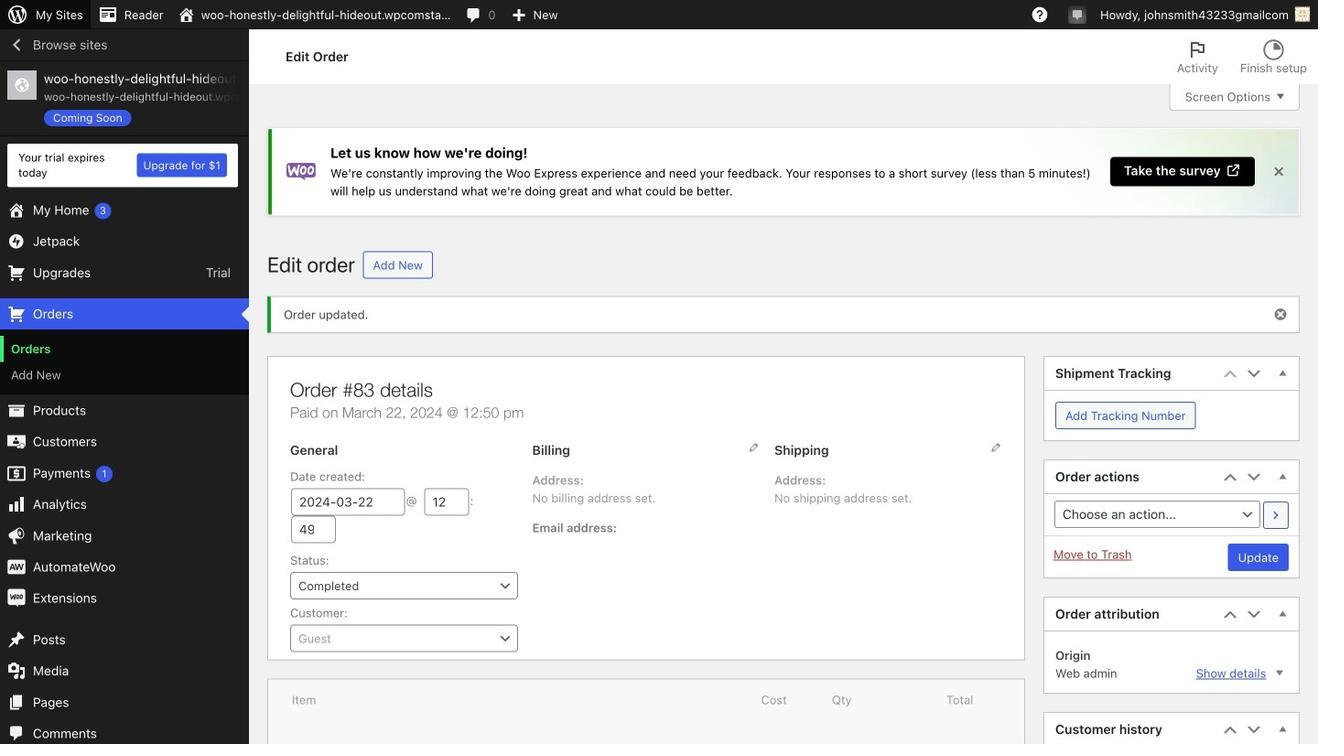 Task type: describe. For each thing, give the bounding box(es) containing it.
take the survey image
[[1226, 163, 1242, 178]]

m number field
[[291, 516, 336, 543]]

h number field
[[424, 488, 469, 516]]



Task type: locate. For each thing, give the bounding box(es) containing it.
None text field
[[291, 488, 405, 516]]

None text field
[[291, 573, 517, 599], [291, 626, 517, 651], [291, 573, 517, 599], [291, 626, 517, 651]]

tab list
[[1166, 29, 1318, 84]]

toolbar navigation
[[0, 0, 1318, 33]]

None field
[[290, 572, 518, 600], [290, 625, 518, 652], [290, 572, 518, 600], [290, 625, 518, 652]]

main menu navigation
[[0, 29, 249, 744]]

notification image
[[1070, 6, 1085, 21]]



Task type: vqa. For each thing, say whether or not it's contained in the screenshot.
second Block: Product section document from the bottom of the page
no



